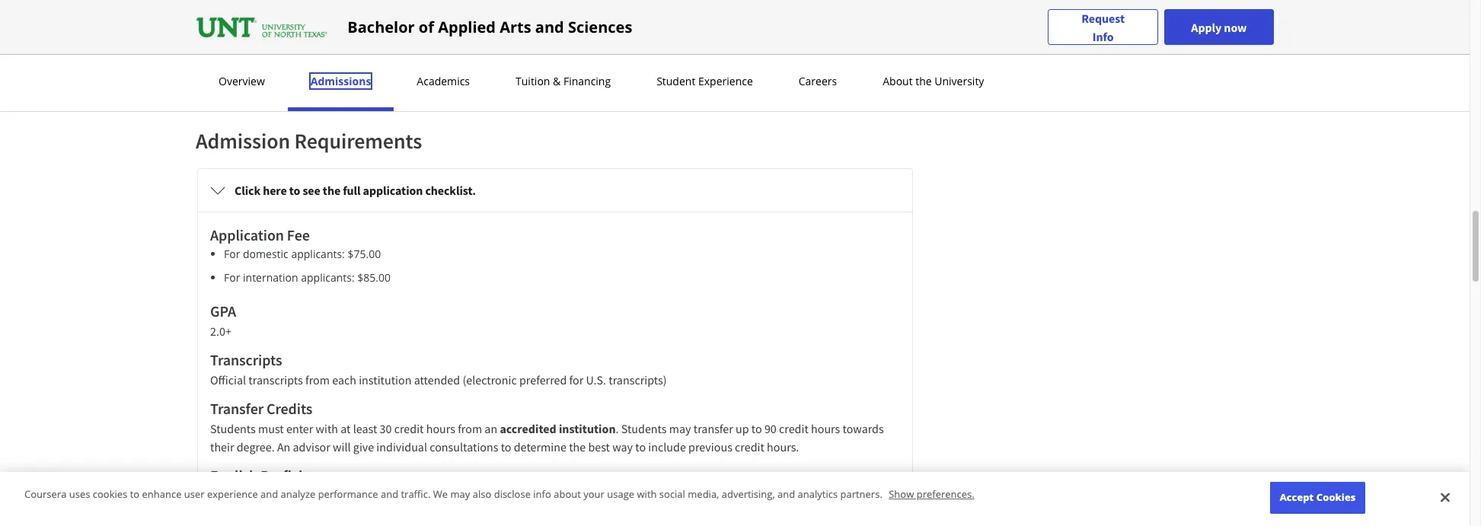 Task type: describe. For each thing, give the bounding box(es) containing it.
1 vertical spatial is
[[420, 62, 428, 76]]

the up the accepted
[[814, 7, 831, 21]]

accredited
[[500, 421, 557, 437]]

1 horizontal spatial english
[[495, 488, 532, 504]]

your right on
[[668, 7, 691, 21]]

of inside english proficiency international students must submit one of the following english language proficiency exams: duolingo, toefl, ielts, or apte
[[414, 488, 424, 504]]

internation
[[243, 270, 298, 285]]

requirements,
[[196, 62, 266, 76]]

for internation applicants: $85.00 list item
[[224, 270, 900, 286]]

will inside by following these steps, unt's admission office will automatically consider all of the credits on your transcripts, including all the technical and occupationally-specific credits that other degree programs often do not accept. this is important because the number of accepted credits impacts your classification, your overall gpa, and your ability to qualify for transfer scholarships. additional information about other requirements, fees, and important deadlines is available at
[[436, 7, 453, 21]]

way
[[613, 440, 633, 455]]

hours for towards
[[811, 421, 840, 437]]

click
[[235, 183, 261, 198]]

the up this
[[597, 7, 614, 21]]

about inside 'privacy' alert dialog
[[554, 488, 581, 502]]

bachelor of applied arts and sciences
[[348, 16, 633, 37]]

for inside by following these steps, unt's admission office will automatically consider all of the credits on your transcripts, including all the technical and occupationally-specific credits that other degree programs often do not accept. this is important because the number of accepted credits impacts your classification, your overall gpa, and your ability to qualify for transfer scholarships. additional information about other requirements, fees, and important deadlines is available at
[[549, 43, 563, 58]]

tuition & financing
[[516, 74, 611, 88]]

coursera uses cookies to enhance user experience and analyze performance and traffic. we may also disclose info about your usage with social media, advertising, and analytics partners. show preferences.
[[24, 488, 975, 502]]

deadlines
[[369, 62, 417, 76]]

0 horizontal spatial important
[[317, 62, 367, 76]]

and right technical
[[881, 7, 900, 21]]

cookies
[[93, 488, 127, 502]]

your down occupationally-
[[238, 43, 260, 58]]

analyze
[[281, 488, 316, 502]]

specific
[[271, 25, 308, 40]]

proficiency
[[261, 466, 333, 485]]

to down accredited
[[501, 440, 512, 455]]

usage
[[607, 488, 635, 502]]

requirements
[[294, 127, 422, 155]]

unt admissions link
[[490, 62, 571, 76]]

request info
[[1082, 10, 1125, 44]]

that
[[347, 25, 367, 40]]

technical
[[834, 7, 878, 21]]

2.0+
[[210, 324, 231, 339]]

applicants: for $75.00
[[291, 247, 345, 261]]

and down classification,
[[295, 62, 314, 76]]

ielts,
[[771, 488, 801, 504]]

each
[[332, 373, 357, 388]]

steps,
[[289, 7, 318, 21]]

qualify
[[513, 43, 546, 58]]

. inside ". students may transfer up to 90 credit hours towards their degree. an advisor will give individual consultations to determine the best way to include previous credit hours."
[[616, 421, 619, 437]]

occupationally-
[[196, 25, 271, 40]]

overview link
[[214, 74, 270, 88]]

0 horizontal spatial other
[[370, 25, 397, 40]]

of left programs
[[419, 16, 434, 37]]

proficiency
[[584, 488, 641, 504]]

show
[[889, 488, 914, 502]]

your up available
[[442, 43, 464, 58]]

unt transfer link
[[608, 62, 674, 76]]

here
[[263, 183, 287, 198]]

scholarships.
[[608, 43, 673, 58]]

(electronic
[[463, 373, 517, 388]]

1 horizontal spatial institution
[[559, 421, 616, 437]]

fees,
[[269, 62, 292, 76]]

for for for domestic applicants: $75.00
[[224, 247, 240, 261]]

at inside by following these steps, unt's admission office will automatically consider all of the credits on your transcripts, including all the technical and occupationally-specific credits that other degree programs often do not accept. this is important because the number of accepted credits impacts your classification, your overall gpa, and your ability to qualify for transfer scholarships. additional information about other requirements, fees, and important deadlines is available at
[[477, 62, 487, 76]]

do
[[517, 25, 530, 40]]

transfer credits
[[210, 399, 313, 418]]

information
[[729, 43, 788, 58]]

request info button
[[1049, 9, 1158, 45]]

hours.
[[767, 440, 799, 455]]

credit for 30
[[394, 421, 424, 437]]

student
[[657, 74, 696, 88]]

academics link
[[412, 74, 475, 88]]

number
[[740, 25, 780, 40]]

the inside ". students may transfer up to 90 credit hours towards their degree. an advisor will give individual consultations to determine the best way to include previous credit hours."
[[569, 440, 586, 455]]

2 horizontal spatial at
[[596, 62, 605, 76]]

2 horizontal spatial credits
[[843, 25, 876, 40]]

u.s.
[[586, 373, 606, 388]]

transcripts)
[[609, 373, 667, 388]]

admission
[[352, 7, 403, 21]]

cookies
[[1317, 491, 1356, 505]]

request
[[1082, 10, 1125, 26]]

$75.00
[[348, 247, 381, 261]]

0 horizontal spatial admissions
[[311, 74, 371, 88]]

degree
[[399, 25, 434, 40]]

of up this
[[584, 7, 595, 21]]

from inside transcripts official transcripts from each institution attended (electronic preferred for u.s. transcripts)
[[305, 373, 330, 388]]

an
[[485, 421, 498, 437]]

0 vertical spatial important
[[624, 25, 674, 40]]

0 vertical spatial with
[[316, 421, 338, 437]]

university of north texas image
[[196, 15, 329, 39]]

impacts
[[196, 43, 235, 58]]

1 horizontal spatial credit
[[735, 440, 765, 455]]

hours for from
[[426, 421, 456, 437]]

0 vertical spatial transfer
[[633, 62, 674, 76]]

see
[[303, 183, 321, 198]]

preferences.
[[917, 488, 975, 502]]

1 unt from the left
[[490, 62, 512, 76]]

0 horizontal spatial credits
[[311, 25, 344, 40]]

admission requirements
[[196, 127, 422, 155]]

students
[[279, 488, 323, 504]]

with inside 'privacy' alert dialog
[[637, 488, 657, 502]]

fee
[[287, 225, 310, 245]]

to inside 'click here to see the full application checklist.' dropdown button
[[289, 183, 300, 198]]

international
[[210, 488, 277, 504]]

and left traffic.
[[381, 488, 399, 502]]

additional
[[676, 43, 727, 58]]

accept cookies
[[1280, 491, 1356, 505]]

these
[[259, 7, 286, 21]]

accept
[[1280, 491, 1314, 505]]

transcripts
[[210, 350, 282, 369]]

attended
[[414, 373, 460, 388]]

credit for 90
[[779, 421, 809, 437]]

careers
[[799, 74, 837, 88]]

1 horizontal spatial admissions
[[514, 62, 571, 76]]

&
[[553, 74, 561, 88]]

advisor
[[293, 440, 330, 455]]

bachelor
[[348, 16, 415, 37]]

apte
[[816, 488, 843, 504]]

the right about
[[916, 74, 932, 88]]

and left analyze
[[261, 488, 278, 502]]

your inside 'privacy' alert dialog
[[584, 488, 605, 502]]

privacy alert dialog
[[0, 473, 1470, 526]]

1 all from the left
[[570, 7, 582, 21]]

ability
[[467, 43, 497, 58]]

90
[[765, 421, 777, 437]]

because
[[677, 25, 718, 40]]

transcripts
[[249, 373, 303, 388]]

we
[[433, 488, 448, 502]]

determine
[[514, 440, 567, 455]]



Task type: vqa. For each thing, say whether or not it's contained in the screenshot.
take
no



Task type: locate. For each thing, give the bounding box(es) containing it.
1 vertical spatial must
[[326, 488, 351, 504]]

0 horizontal spatial unt
[[490, 62, 512, 76]]

1 horizontal spatial following
[[446, 488, 493, 504]]

about inside by following these steps, unt's admission office will automatically consider all of the credits on your transcripts, including all the technical and occupationally-specific credits that other degree programs often do not accept. this is important because the number of accepted credits impacts your classification, your overall gpa, and your ability to qualify for transfer scholarships. additional information about other requirements, fees, and important deadlines is available at
[[791, 43, 820, 58]]

may inside ". students may transfer up to 90 credit hours towards their degree. an advisor will give individual consultations to determine the best way to include previous credit hours."
[[669, 421, 691, 437]]

arts
[[500, 16, 531, 37]]

unt down scholarships. at top left
[[608, 62, 630, 76]]

for inside transcripts official transcripts from each institution attended (electronic preferred for u.s. transcripts)
[[569, 373, 584, 388]]

for up gpa
[[224, 270, 240, 285]]

1 vertical spatial will
[[333, 440, 351, 455]]

1 horizontal spatial may
[[669, 421, 691, 437]]

30
[[380, 421, 392, 437]]

gpa
[[210, 302, 236, 321]]

1 horizontal spatial other
[[823, 43, 850, 58]]

following left disclose
[[446, 488, 493, 504]]

to down often
[[500, 43, 510, 58]]

0 horizontal spatial must
[[258, 421, 284, 437]]

0 horizontal spatial following
[[211, 7, 256, 21]]

1 horizontal spatial will
[[436, 7, 453, 21]]

following inside by following these steps, unt's admission office will automatically consider all of the credits on your transcripts, including all the technical and occupationally-specific credits that other degree programs often do not accept. this is important because the number of accepted credits impacts your classification, your overall gpa, and your ability to qualify for transfer scholarships. additional information about other requirements, fees, and important deadlines is available at
[[211, 7, 256, 21]]

0 vertical spatial about
[[791, 43, 820, 58]]

0 horizontal spatial transfer
[[566, 43, 606, 58]]

0 horizontal spatial will
[[333, 440, 351, 455]]

one
[[392, 488, 411, 504]]

is right this
[[613, 25, 621, 40]]

0 horizontal spatial at
[[341, 421, 351, 437]]

to inside 'privacy' alert dialog
[[130, 488, 140, 502]]

0 vertical spatial transfer
[[566, 43, 606, 58]]

unt down ability
[[490, 62, 512, 76]]

must inside english proficiency international students must submit one of the following english language proficiency exams: duolingo, toefl, ielts, or apte
[[326, 488, 351, 504]]

and right do
[[535, 16, 564, 37]]

to right way on the bottom left
[[635, 440, 646, 455]]

transfer inside ". students may transfer up to 90 credit hours towards their degree. an advisor will give individual consultations to determine the best way to include previous credit hours."
[[694, 421, 733, 437]]

1 horizontal spatial credits
[[616, 7, 650, 21]]

for domestic applicants: $75.00
[[224, 247, 381, 261]]

toefl,
[[733, 488, 769, 504]]

overview
[[219, 74, 265, 88]]

about right info
[[554, 488, 581, 502]]

also
[[473, 488, 492, 502]]

list
[[216, 246, 900, 286]]

this
[[590, 25, 611, 40]]

by
[[196, 7, 208, 21]]

0 horizontal spatial is
[[420, 62, 428, 76]]

0 vertical spatial institution
[[359, 373, 412, 388]]

uses
[[69, 488, 90, 502]]

may inside 'privacy' alert dialog
[[451, 488, 470, 502]]

disclose
[[494, 488, 531, 502]]

credit up hours.
[[779, 421, 809, 437]]

from up consultations at the bottom left
[[458, 421, 482, 437]]

credit up individual
[[394, 421, 424, 437]]

for down accept.
[[549, 43, 563, 58]]

must left submit
[[326, 488, 351, 504]]

institution up best
[[559, 421, 616, 437]]

0 horizontal spatial english
[[210, 466, 258, 485]]

to left see
[[289, 183, 300, 198]]

english up experience
[[210, 466, 258, 485]]

admission
[[196, 127, 290, 155]]

1 horizontal spatial transfer
[[694, 421, 733, 437]]

gpa,
[[393, 43, 417, 58]]

1 vertical spatial for
[[224, 270, 240, 285]]

application fee
[[210, 225, 310, 245]]

exams:
[[643, 488, 679, 504]]

apply
[[1192, 19, 1222, 35]]

on
[[653, 7, 666, 21]]

1 horizontal spatial students
[[621, 421, 667, 437]]

traffic.
[[401, 488, 431, 502]]

for down application
[[224, 247, 240, 261]]

advertising,
[[722, 488, 775, 502]]

1 horizontal spatial .
[[674, 62, 677, 76]]

for
[[549, 43, 563, 58], [569, 373, 584, 388]]

. down additional
[[674, 62, 677, 76]]

transfer down scholarships. at top left
[[633, 62, 674, 76]]

1 vertical spatial from
[[458, 421, 482, 437]]

best
[[588, 440, 610, 455]]

important
[[624, 25, 674, 40], [317, 62, 367, 76]]

1 vertical spatial about
[[554, 488, 581, 502]]

credits left on
[[616, 7, 650, 21]]

1 horizontal spatial with
[[637, 488, 657, 502]]

1 vertical spatial following
[[446, 488, 493, 504]]

1 horizontal spatial important
[[624, 25, 674, 40]]

1 horizontal spatial from
[[458, 421, 482, 437]]

institution inside transcripts official transcripts from each institution attended (electronic preferred for u.s. transcripts)
[[359, 373, 412, 388]]

student experience link
[[652, 74, 758, 88]]

1 vertical spatial important
[[317, 62, 367, 76]]

at
[[477, 62, 487, 76], [596, 62, 605, 76], [341, 421, 351, 437]]

must up an
[[258, 421, 284, 437]]

may right we
[[451, 488, 470, 502]]

1 hours from the left
[[426, 421, 456, 437]]

1 vertical spatial transfer
[[210, 399, 264, 418]]

to left 90
[[752, 421, 762, 437]]

of down including
[[782, 25, 792, 40]]

sciences
[[568, 16, 633, 37]]

applicants: up for internation applicants: $85.00
[[291, 247, 345, 261]]

0 horizontal spatial with
[[316, 421, 338, 437]]

admissions
[[514, 62, 571, 76], [311, 74, 371, 88]]

for domestic applicants: $75.00 list item
[[224, 246, 900, 262]]

1 horizontal spatial is
[[613, 25, 621, 40]]

careers link
[[794, 74, 842, 88]]

university
[[935, 74, 985, 88]]

the left full
[[323, 183, 341, 198]]

0 horizontal spatial credit
[[394, 421, 424, 437]]

institution
[[359, 373, 412, 388], [559, 421, 616, 437]]

the left best
[[569, 440, 586, 455]]

hours up consultations at the bottom left
[[426, 421, 456, 437]]

applicants: for $85.00
[[301, 270, 355, 285]]

transfer up unt admissions and at unt transfer .
[[566, 43, 606, 58]]

credit down the up
[[735, 440, 765, 455]]

important up scholarships. at top left
[[624, 25, 674, 40]]

may up include
[[669, 421, 691, 437]]

about down the accepted
[[791, 43, 820, 58]]

with
[[316, 421, 338, 437], [637, 488, 657, 502]]

partners.
[[841, 488, 883, 502]]

classification,
[[263, 43, 329, 58]]

students inside ". students may transfer up to 90 credit hours towards their degree. an advisor will give individual consultations to determine the best way to include previous credit hours."
[[621, 421, 667, 437]]

credits down technical
[[843, 25, 876, 40]]

the inside english proficiency international students must submit one of the following english language proficiency exams: duolingo, toefl, ielts, or apte
[[426, 488, 443, 504]]

transfer down official
[[210, 399, 264, 418]]

following inside english proficiency international students must submit one of the following english language proficiency exams: duolingo, toefl, ielts, or apte
[[446, 488, 493, 504]]

1 horizontal spatial unt
[[608, 62, 630, 76]]

0 horizontal spatial for
[[549, 43, 563, 58]]

degree.
[[237, 440, 275, 455]]

1 horizontal spatial about
[[791, 43, 820, 58]]

and right the &
[[574, 62, 593, 76]]

. up way on the bottom left
[[616, 421, 619, 437]]

often
[[488, 25, 514, 40]]

1 for from the top
[[224, 247, 240, 261]]

show preferences. link
[[889, 488, 975, 502]]

0 horizontal spatial hours
[[426, 421, 456, 437]]

1 vertical spatial may
[[451, 488, 470, 502]]

for internation applicants: $85.00
[[224, 270, 391, 285]]

now
[[1224, 19, 1247, 35]]

1 horizontal spatial all
[[800, 7, 812, 21]]

will inside ". students may transfer up to 90 credit hours towards their degree. an advisor will give individual consultations to determine the best way to include previous credit hours."
[[333, 440, 351, 455]]

accepted
[[795, 25, 840, 40]]

credit
[[394, 421, 424, 437], [779, 421, 809, 437], [735, 440, 765, 455]]

2 all from the left
[[800, 7, 812, 21]]

will left give
[[333, 440, 351, 455]]

the inside dropdown button
[[323, 183, 341, 198]]

of right one
[[414, 488, 424, 504]]

duolingo,
[[681, 488, 730, 504]]

preferred
[[520, 373, 567, 388]]

important down overall
[[317, 62, 367, 76]]

admissions down qualify
[[514, 62, 571, 76]]

your down that
[[332, 43, 355, 58]]

0 vertical spatial is
[[613, 25, 621, 40]]

1 horizontal spatial transfer
[[633, 62, 674, 76]]

students up their at the bottom of page
[[210, 421, 256, 437]]

1 vertical spatial institution
[[559, 421, 616, 437]]

your
[[668, 7, 691, 21], [238, 43, 260, 58], [332, 43, 355, 58], [442, 43, 464, 58], [584, 488, 605, 502]]

english proficiency international students must submit one of the following english language proficiency exams: duolingo, toefl, ielts, or apte
[[210, 466, 843, 504]]

click here to see the full application checklist.
[[235, 183, 476, 198]]

tuition
[[516, 74, 550, 88]]

available
[[431, 62, 475, 76]]

english left info
[[495, 488, 532, 504]]

at left least
[[341, 421, 351, 437]]

0 vertical spatial .
[[674, 62, 677, 76]]

academics
[[417, 74, 470, 88]]

following
[[211, 7, 256, 21], [446, 488, 493, 504]]

0 horizontal spatial from
[[305, 373, 330, 388]]

2 unt from the left
[[608, 62, 630, 76]]

for for for internation applicants: $85.00
[[224, 270, 240, 285]]

accept cookies button
[[1271, 483, 1366, 514]]

about the university link
[[878, 74, 989, 88]]

to right cookies
[[130, 488, 140, 502]]

transfer up previous
[[694, 421, 733, 437]]

by following these steps, unt's admission office will automatically consider all of the credits on your transcripts, including all the technical and occupationally-specific credits that other degree programs often do not accept. this is important because the number of accepted credits impacts your classification, your overall gpa, and your ability to qualify for transfer scholarships. additional information about other requirements, fees, and important deadlines is available at
[[196, 7, 900, 76]]

with up advisor on the left
[[316, 421, 338, 437]]

is left available
[[420, 62, 428, 76]]

0 horizontal spatial all
[[570, 7, 582, 21]]

about
[[791, 43, 820, 58], [554, 488, 581, 502]]

about
[[883, 74, 913, 88]]

and
[[881, 7, 900, 21], [535, 16, 564, 37], [420, 43, 439, 58], [295, 62, 314, 76], [574, 62, 593, 76], [261, 488, 278, 502], [381, 488, 399, 502], [778, 488, 795, 502]]

credits
[[267, 399, 313, 418]]

2 hours from the left
[[811, 421, 840, 437]]

1 students from the left
[[210, 421, 256, 437]]

for left 'u.s.'
[[569, 373, 584, 388]]

1 horizontal spatial for
[[569, 373, 584, 388]]

office
[[406, 7, 433, 21]]

and down degree
[[420, 43, 439, 58]]

institution right the each
[[359, 373, 412, 388]]

applied
[[438, 16, 496, 37]]

0 vertical spatial for
[[224, 247, 240, 261]]

2 horizontal spatial credit
[[779, 421, 809, 437]]

0 vertical spatial may
[[669, 421, 691, 437]]

0 vertical spatial english
[[210, 466, 258, 485]]

2 students from the left
[[621, 421, 667, 437]]

1 vertical spatial english
[[495, 488, 532, 504]]

transfer
[[566, 43, 606, 58], [694, 421, 733, 437]]

the down transcripts, at the top
[[721, 25, 737, 40]]

the right one
[[426, 488, 443, 504]]

0 horizontal spatial .
[[616, 421, 619, 437]]

1 vertical spatial transfer
[[694, 421, 733, 437]]

0 vertical spatial following
[[211, 7, 256, 21]]

transfer
[[633, 62, 674, 76], [210, 399, 264, 418]]

other down admission
[[370, 25, 397, 40]]

at down this
[[596, 62, 605, 76]]

admissions down overall
[[311, 74, 371, 88]]

0 vertical spatial other
[[370, 25, 397, 40]]

0 horizontal spatial institution
[[359, 373, 412, 388]]

from left the each
[[305, 373, 330, 388]]

0 horizontal spatial may
[[451, 488, 470, 502]]

up
[[736, 421, 749, 437]]

following up occupationally-
[[211, 7, 256, 21]]

overall
[[357, 43, 391, 58]]

hours left towards
[[811, 421, 840, 437]]

1 vertical spatial applicants:
[[301, 270, 355, 285]]

all up accept.
[[570, 7, 582, 21]]

0 vertical spatial must
[[258, 421, 284, 437]]

domestic
[[243, 247, 289, 261]]

0 vertical spatial applicants:
[[291, 247, 345, 261]]

and left or
[[778, 488, 795, 502]]

consultations
[[430, 440, 499, 455]]

1 horizontal spatial must
[[326, 488, 351, 504]]

0 horizontal spatial about
[[554, 488, 581, 502]]

other down the accepted
[[823, 43, 850, 58]]

0 vertical spatial for
[[549, 43, 563, 58]]

list containing for domestic applicants: $75.00
[[216, 246, 900, 286]]

1 vertical spatial with
[[637, 488, 657, 502]]

0 horizontal spatial students
[[210, 421, 256, 437]]

hours inside ". students may transfer up to 90 credit hours towards their degree. an advisor will give individual consultations to determine the best way to include previous credit hours."
[[811, 421, 840, 437]]

0 vertical spatial from
[[305, 373, 330, 388]]

0 horizontal spatial transfer
[[210, 399, 264, 418]]

1 vertical spatial other
[[823, 43, 850, 58]]

including
[[752, 7, 798, 21]]

1 vertical spatial for
[[569, 373, 584, 388]]

all up the accepted
[[800, 7, 812, 21]]

to inside by following these steps, unt's admission office will automatically consider all of the credits on your transcripts, including all the technical and occupationally-specific credits that other degree programs often do not accept. this is important because the number of accepted credits impacts your classification, your overall gpa, and your ability to qualify for transfer scholarships. additional information about other requirements, fees, and important deadlines is available at
[[500, 43, 510, 58]]

previous
[[689, 440, 733, 455]]

0 vertical spatial will
[[436, 7, 453, 21]]

with left social on the left of page
[[637, 488, 657, 502]]

1 horizontal spatial at
[[477, 62, 487, 76]]

1 vertical spatial .
[[616, 421, 619, 437]]

from
[[305, 373, 330, 388], [458, 421, 482, 437]]

give
[[353, 440, 374, 455]]

applicants:
[[291, 247, 345, 261], [301, 270, 355, 285]]

of
[[584, 7, 595, 21], [419, 16, 434, 37], [782, 25, 792, 40], [414, 488, 424, 504]]

applicants: down for domestic applicants: $75.00
[[301, 270, 355, 285]]

individual
[[377, 440, 427, 455]]

coursera
[[24, 488, 67, 502]]

consider
[[525, 7, 568, 21]]

transfer inside by following these steps, unt's admission office will automatically consider all of the credits on your transcripts, including all the technical and occupationally-specific credits that other degree programs often do not accept. this is important because the number of accepted credits impacts your classification, your overall gpa, and your ability to qualify for transfer scholarships. additional information about other requirements, fees, and important deadlines is available at
[[566, 43, 606, 58]]

accept.
[[552, 25, 588, 40]]

2 for from the top
[[224, 270, 240, 285]]

will right office
[[436, 7, 453, 21]]

is
[[613, 25, 621, 40], [420, 62, 428, 76]]

students up way on the bottom left
[[621, 421, 667, 437]]

at down ability
[[477, 62, 487, 76]]

credits down the unt's at the left
[[311, 25, 344, 40]]

1 horizontal spatial hours
[[811, 421, 840, 437]]

your left the usage
[[584, 488, 605, 502]]



